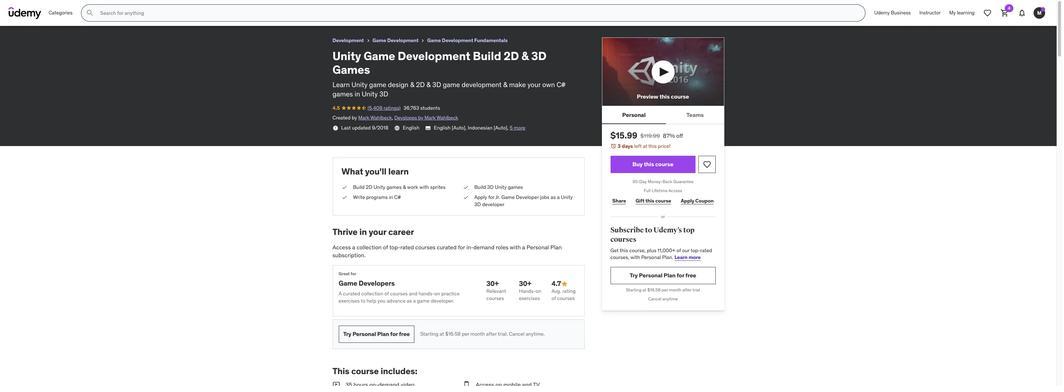 Task type: describe. For each thing, give the bounding box(es) containing it.
1 vertical spatial ,
[[508, 125, 509, 131]]

lifetime
[[652, 188, 668, 193]]

2 by from the left
[[418, 115, 424, 121]]

games for unity game development build 2d & 3d games learn unity game design & 2d & 3d game development & make your own c# games in unity 3d
[[333, 62, 370, 77]]

off
[[677, 132, 683, 139]]

87%
[[663, 132, 675, 139]]

our
[[683, 247, 690, 254]]

30+ for 30+ relevant courses
[[487, 280, 499, 288]]

personal button
[[602, 106, 666, 124]]

m
[[1038, 10, 1042, 16]]

plus
[[647, 247, 657, 254]]

this down the '$119.99'
[[649, 143, 657, 150]]

1 horizontal spatial learn
[[675, 254, 688, 261]]

1 vertical spatial c#
[[394, 194, 401, 201]]

[auto]
[[494, 125, 508, 131]]

3d up devslopes by mark wahlbeck link
[[433, 80, 441, 89]]

my learning
[[950, 9, 975, 16]]

$119.99
[[641, 132, 660, 139]]

and
[[409, 291, 418, 297]]

0 horizontal spatial (5,409
[[21, 12, 36, 19]]

courses inside access a collection of top-rated courses curated for in-demand roles with a personal plan subscription.
[[416, 244, 436, 251]]

jobs
[[540, 194, 550, 201]]

trial
[[693, 287, 700, 293]]

my
[[950, 9, 956, 16]]

gift this course
[[636, 198, 672, 204]]

mark wahlbeck link
[[358, 115, 392, 121]]

course,
[[630, 247, 646, 254]]

1 vertical spatial 36,763
[[404, 105, 419, 111]]

learn inside unity game development build 2d & 3d games learn unity game design & 2d & 3d game development & make your own c# games in unity 3d
[[333, 80, 350, 89]]

0 horizontal spatial xsmall image
[[342, 184, 347, 191]]

top- inside access a collection of top-rated courses curated for in-demand roles with a personal plan subscription.
[[390, 244, 401, 251]]

this for preview
[[660, 93, 670, 100]]

learn more link
[[675, 254, 701, 261]]

learn more
[[675, 254, 701, 261]]

4.7
[[552, 280, 561, 288]]

try personal plan for free for try personal plan for free 'link' within thrive in your career element
[[343, 331, 410, 338]]

4
[[1008, 5, 1011, 11]]

rated inside get this course, plus 11,000+ of our top-rated courses, with personal plan.
[[701, 247, 713, 254]]

after for trial
[[683, 287, 692, 293]]

0 horizontal spatial 36,763 students
[[57, 12, 94, 19]]

in inside unity game development build 2d & 3d games learn unity game design & 2d & 3d game development & make your own c# games in unity 3d
[[355, 90, 360, 98]]

subscribe to udemy's top courses
[[611, 226, 695, 244]]

1 horizontal spatial (5,409 ratings)
[[368, 105, 401, 111]]

preview this course button
[[602, 37, 725, 106]]

game inside great for game developers a curated collection of courses and hands-on practice exercises to help you advance as a game developer.
[[417, 298, 430, 304]]

this for buy
[[644, 161, 654, 168]]

a inside great for game developers a curated collection of courses and hands-on practice exercises to help you advance as a game developer.
[[413, 298, 416, 304]]

build 3d unity games
[[475, 184, 523, 191]]

after for trial.
[[486, 331, 497, 337]]

teams
[[687, 111, 704, 118]]

3
[[618, 143, 621, 150]]

1 horizontal spatial (5,409
[[368, 105, 383, 111]]

work
[[407, 184, 418, 191]]

this course includes:
[[333, 366, 418, 377]]

0 vertical spatial try personal plan for free link
[[611, 267, 716, 284]]

you
[[378, 298, 386, 304]]

great
[[339, 271, 350, 277]]

personal up starting at $16.58 per month after trial cancel anytime
[[639, 272, 663, 279]]

demand
[[474, 244, 495, 251]]

apply for apply for jr. game developer jobs as a unity 3d developer
[[475, 194, 487, 201]]

month for trial.
[[471, 331, 485, 337]]

includes:
[[381, 366, 418, 377]]

programs
[[366, 194, 388, 201]]

a right roles
[[522, 244, 525, 251]]

at for starting at $16.58 per month after trial cancel anytime
[[643, 287, 647, 293]]

2 horizontal spatial game
[[443, 80, 460, 89]]

alarm image
[[611, 143, 617, 149]]

3d up own
[[532, 49, 547, 63]]

2 mark from the left
[[425, 115, 436, 121]]

fundamentals
[[475, 37, 508, 44]]

per for trial.
[[462, 331, 469, 337]]

teams button
[[666, 106, 725, 124]]

shopping cart with 4 items image
[[1001, 9, 1010, 17]]

game development
[[373, 37, 419, 44]]

unity inside apply for jr. game developer jobs as a unity 3d developer
[[561, 194, 573, 201]]

0 horizontal spatial your
[[369, 227, 387, 238]]

a
[[339, 291, 342, 297]]

to inside great for game developers a curated collection of courses and hands-on practice exercises to help you advance as a game developer.
[[361, 298, 366, 304]]

days
[[622, 143, 633, 150]]

xsmall image for write
[[342, 194, 347, 201]]

on inside 30+ hands-on exercises
[[536, 288, 542, 295]]

courses inside "30+ relevant courses"
[[487, 295, 504, 302]]

courses,
[[611, 254, 630, 261]]

developer.
[[431, 298, 454, 304]]

submit search image
[[86, 9, 95, 17]]

3 days left at this price!
[[618, 143, 671, 150]]

0 horizontal spatial with
[[420, 184, 429, 191]]

as inside great for game developers a curated collection of courses and hands-on practice exercises to help you advance as a game developer.
[[407, 298, 412, 304]]

$15.99 $119.99 87% off
[[611, 130, 683, 141]]

avg. rating of courses
[[552, 288, 576, 302]]

get
[[611, 247, 619, 254]]

developer
[[482, 201, 505, 208]]

2 vertical spatial plan
[[377, 331, 389, 338]]

5
[[510, 125, 513, 131]]

with inside get this course, plus 11,000+ of our top-rated courses, with personal plan.
[[631, 254, 640, 261]]

money-
[[648, 179, 663, 184]]

a up the subscription.
[[352, 244, 355, 251]]

udemy
[[875, 9, 890, 16]]

own
[[543, 80, 555, 89]]

course for buy this course
[[656, 161, 674, 168]]

notifications image
[[1018, 9, 1027, 17]]

coupon
[[696, 198, 714, 204]]

your inside unity game development build 2d & 3d games learn unity game design & 2d & 3d game development & make your own c# games in unity 3d
[[528, 80, 541, 89]]

0 vertical spatial (5,409 ratings)
[[21, 12, 54, 19]]

curated inside access a collection of top-rated courses curated for in-demand roles with a personal plan subscription.
[[437, 244, 457, 251]]

apply coupon button
[[679, 194, 716, 208]]

1 by from the left
[[352, 115, 357, 121]]

course language image
[[394, 125, 400, 131]]

courses inside avg. rating of courses
[[557, 295, 575, 302]]

collection inside access a collection of top-rated courses curated for in-demand roles with a personal plan subscription.
[[357, 244, 382, 251]]

full
[[644, 188, 651, 193]]

1 vertical spatial ratings)
[[384, 105, 401, 111]]

courses inside great for game developers a curated collection of courses and hands-on practice exercises to help you advance as a game developer.
[[390, 291, 408, 297]]

learn
[[389, 166, 409, 177]]

back
[[663, 179, 673, 184]]

starting for starting at $16.58 per month after trial. cancel anytime.
[[420, 331, 439, 337]]

games for build 3d unity games
[[508, 184, 523, 191]]

top
[[684, 226, 695, 235]]

games for unity game development build 2d & 3d games
[[115, 3, 134, 10]]

3d inside apply for jr. game developer jobs as a unity 3d developer
[[475, 201, 481, 208]]

write
[[353, 194, 365, 201]]

30+ hands-on exercises
[[519, 280, 542, 302]]

trial.
[[498, 331, 508, 337]]

at for starting at $16.58 per month after trial. cancel anytime.
[[440, 331, 444, 337]]

sprites
[[430, 184, 446, 191]]

game inside game development fundamentals link
[[427, 37, 441, 44]]

udemy business
[[875, 9, 911, 16]]

this
[[333, 366, 350, 377]]

1 vertical spatial 36,763 students
[[404, 105, 440, 111]]

gift
[[636, 198, 645, 204]]

personal inside get this course, plus 11,000+ of our top-rated courses, with personal plan.
[[642, 254, 661, 261]]

english for english [auto], indonesian [auto] , 5 more
[[434, 125, 451, 131]]

exercises inside great for game developers a curated collection of courses and hands-on practice exercises to help you advance as a game developer.
[[339, 298, 360, 304]]

anytime.
[[526, 331, 545, 337]]

game development fundamentals link
[[427, 36, 508, 45]]

you have alerts image
[[1041, 7, 1046, 12]]

guarantee
[[674, 179, 694, 184]]

on inside great for game developers a curated collection of courses and hands-on practice exercises to help you advance as a game developer.
[[435, 291, 440, 297]]

cancel for anytime
[[649, 296, 662, 302]]

11,000+
[[658, 247, 676, 254]]

build up write
[[353, 184, 365, 191]]

or
[[661, 214, 665, 220]]

c# inside unity game development build 2d & 3d games learn unity game design & 2d & 3d game development & make your own c# games in unity 3d
[[557, 80, 566, 89]]

rating
[[563, 288, 576, 295]]

share button
[[611, 194, 628, 208]]

help
[[367, 298, 377, 304]]

instructor link
[[916, 4, 946, 22]]

gift this course link
[[634, 194, 674, 208]]

2 horizontal spatial xsmall image
[[420, 38, 426, 44]]

wishlist image
[[984, 9, 992, 17]]

3d right "submit search" icon
[[106, 3, 114, 10]]

1 horizontal spatial xsmall image
[[365, 38, 371, 44]]

with inside access a collection of top-rated courses curated for in-demand roles with a personal plan subscription.
[[510, 244, 521, 251]]

a inside apply for jr. game developer jobs as a unity 3d developer
[[557, 194, 560, 201]]

try for the top try personal plan for free 'link'
[[630, 272, 638, 279]]

unity game development build 2d & 3d games
[[6, 3, 134, 10]]

advance
[[387, 298, 406, 304]]

last updated 9/2018
[[341, 125, 389, 131]]

course right this
[[351, 366, 379, 377]]

9/2018
[[372, 125, 389, 131]]

for down the 'advance' at the left bottom of page
[[391, 331, 398, 338]]

buy
[[633, 161, 643, 168]]

1 vertical spatial in
[[389, 194, 393, 201]]

personal inside 'button'
[[623, 111, 646, 118]]



Task type: locate. For each thing, give the bounding box(es) containing it.
more
[[514, 125, 526, 131], [689, 254, 701, 261]]

0 horizontal spatial free
[[399, 331, 410, 338]]

closed captions image
[[425, 125, 431, 131]]

this for get
[[620, 247, 628, 254]]

ratings) down unity game development build 2d & 3d games
[[37, 12, 54, 19]]

games inside unity game development build 2d & 3d games learn unity game design & 2d & 3d game development & make your own c# games in unity 3d
[[333, 62, 370, 77]]

36,763 students up devslopes by mark wahlbeck link
[[404, 105, 440, 111]]

per inside thrive in your career element
[[462, 331, 469, 337]]

categories
[[49, 9, 73, 16]]

a down and
[[413, 298, 416, 304]]

instructor
[[920, 9, 941, 16]]

course for gift this course
[[656, 198, 672, 204]]

english down devslopes
[[403, 125, 420, 131]]

build down fundamentals
[[473, 49, 501, 63]]

unity game development build 2d & 3d games learn unity game design & 2d & 3d game development & make your own c# games in unity 3d
[[333, 49, 566, 98]]

this
[[660, 93, 670, 100], [649, 143, 657, 150], [644, 161, 654, 168], [646, 198, 655, 204], [620, 247, 628, 254]]

ratings)
[[37, 12, 54, 19], [384, 105, 401, 111]]

2 english from the left
[[434, 125, 451, 131]]

top- inside get this course, plus 11,000+ of our top-rated courses, with personal plan.
[[691, 247, 701, 254]]

personal right roles
[[527, 244, 549, 251]]

access a collection of top-rated courses curated for in-demand roles with a personal plan subscription.
[[333, 244, 562, 259]]

1 vertical spatial with
[[510, 244, 521, 251]]

of down avg.
[[552, 295, 556, 302]]

english right closed captions 'icon'
[[434, 125, 451, 131]]

games up developer
[[508, 184, 523, 191]]

apply inside apply for jr. game developer jobs as a unity 3d developer
[[475, 194, 487, 201]]

month left trial. at the bottom of the page
[[471, 331, 485, 337]]

course up back
[[656, 161, 674, 168]]

games for build 2d unity games & work with sprites
[[387, 184, 402, 191]]

this for gift
[[646, 198, 655, 204]]

access
[[669, 188, 683, 193], [333, 244, 351, 251]]

1 vertical spatial curated
[[343, 291, 360, 297]]

game inside apply for jr. game developer jobs as a unity 3d developer
[[502, 194, 515, 201]]

by right devslopes
[[418, 115, 424, 121]]

game inside game development link
[[373, 37, 386, 44]]

0 horizontal spatial curated
[[343, 291, 360, 297]]

0 horizontal spatial try personal plan for free link
[[339, 326, 415, 343]]

of inside great for game developers a curated collection of courses and hands-on practice exercises to help you advance as a game developer.
[[385, 291, 389, 297]]

with right work
[[420, 184, 429, 191]]

write programs in c#
[[353, 194, 401, 201]]

tab list
[[602, 106, 725, 124]]

on left avg.
[[536, 288, 542, 295]]

make
[[509, 80, 526, 89]]

rated down 'career' at left
[[401, 244, 414, 251]]

exercises down a
[[339, 298, 360, 304]]

xsmall image for build
[[463, 184, 469, 191]]

preview
[[637, 93, 659, 100]]

cancel inside thrive in your career element
[[509, 331, 525, 337]]

0 horizontal spatial plan
[[377, 331, 389, 338]]

try personal plan for free for the top try personal plan for free 'link'
[[630, 272, 697, 279]]

0 horizontal spatial game
[[369, 80, 387, 89]]

exercises inside 30+ hands-on exercises
[[519, 295, 540, 302]]

c# down build 2d unity games & work with sprites in the left of the page
[[394, 194, 401, 201]]

2 horizontal spatial games
[[508, 184, 523, 191]]

3d down design
[[380, 90, 388, 98]]

1 vertical spatial per
[[462, 331, 469, 337]]

1 horizontal spatial top-
[[691, 247, 701, 254]]

0 horizontal spatial to
[[361, 298, 366, 304]]

course for preview this course
[[671, 93, 689, 100]]

(5,409 ratings)
[[21, 12, 54, 19], [368, 105, 401, 111]]

game inside great for game developers a curated collection of courses and hands-on practice exercises to help you advance as a game developer.
[[339, 279, 357, 288]]

0 horizontal spatial ratings)
[[37, 12, 54, 19]]

with right roles
[[510, 244, 521, 251]]

$16.58 for starting at $16.58 per month after trial. cancel anytime.
[[445, 331, 461, 337]]

share
[[613, 198, 626, 204]]

0 horizontal spatial ,
[[392, 115, 393, 121]]

your left own
[[528, 80, 541, 89]]

1 vertical spatial (5,409 ratings)
[[368, 105, 401, 111]]

0 vertical spatial small image
[[561, 280, 569, 288]]

free
[[686, 272, 697, 279], [399, 331, 410, 338]]

try personal plan for free down you
[[343, 331, 410, 338]]

36,763 up devslopes
[[404, 105, 419, 111]]

development inside unity game development build 2d & 3d games learn unity game design & 2d & 3d game development & make your own c# games in unity 3d
[[398, 49, 471, 63]]

starting down developer.
[[420, 331, 439, 337]]

apply for apply coupon
[[681, 198, 695, 204]]

try
[[630, 272, 638, 279], [343, 331, 352, 338]]

36,763 down unity game development build 2d & 3d games
[[57, 12, 73, 19]]

development
[[462, 80, 502, 89]]

30+ right "30+ relevant courses"
[[519, 280, 532, 288]]

a
[[557, 194, 560, 201], [352, 244, 355, 251], [522, 244, 525, 251], [413, 298, 416, 304]]

c# right own
[[557, 80, 566, 89]]

2 wahlbeck from the left
[[437, 115, 458, 121]]

0 horizontal spatial more
[[514, 125, 526, 131]]

at inside starting at $16.58 per month after trial cancel anytime
[[643, 287, 647, 293]]

0 horizontal spatial exercises
[[339, 298, 360, 304]]

free for try personal plan for free 'link' within thrive in your career element
[[399, 331, 410, 338]]

0 vertical spatial 4.5
[[6, 12, 13, 19]]

starting inside thrive in your career element
[[420, 331, 439, 337]]

this right "buy"
[[644, 161, 654, 168]]

1 vertical spatial cancel
[[509, 331, 525, 337]]

small image
[[333, 381, 340, 387]]

$16.58 inside thrive in your career element
[[445, 331, 461, 337]]

developer
[[516, 194, 539, 201]]

1 horizontal spatial more
[[689, 254, 701, 261]]

xsmall image right game development link
[[420, 38, 426, 44]]

what you'll learn
[[342, 166, 409, 177]]

after left trial on the bottom right
[[683, 287, 692, 293]]

1 horizontal spatial c#
[[557, 80, 566, 89]]

0 vertical spatial per
[[662, 287, 668, 293]]

1 horizontal spatial wahlbeck
[[437, 115, 458, 121]]

game inside unity game development build 2d & 3d games learn unity game design & 2d & 3d game development & make your own c# games in unity 3d
[[364, 49, 395, 63]]

game left development
[[443, 80, 460, 89]]

game
[[22, 3, 37, 10], [373, 37, 386, 44], [427, 37, 441, 44], [364, 49, 395, 63], [502, 194, 515, 201], [339, 279, 357, 288]]

collection up help
[[362, 291, 383, 297]]

1 horizontal spatial as
[[551, 194, 556, 201]]

0 vertical spatial in
[[355, 90, 360, 98]]

in down build 2d unity games & work with sprites in the left of the page
[[389, 194, 393, 201]]

2 vertical spatial in
[[360, 227, 367, 238]]

month up anytime
[[669, 287, 682, 293]]

1 horizontal spatial free
[[686, 272, 697, 279]]

try personal plan for free link up starting at $16.58 per month after trial cancel anytime
[[611, 267, 716, 284]]

collection down thrive in your career
[[357, 244, 382, 251]]

month inside starting at $16.58 per month after trial cancel anytime
[[669, 287, 682, 293]]

english for english
[[403, 125, 420, 131]]

per
[[662, 287, 668, 293], [462, 331, 469, 337]]

exercises
[[519, 295, 540, 302], [339, 298, 360, 304]]

xsmall image for last
[[333, 125, 338, 131]]

access inside 30-day money-back guarantee full lifetime access
[[669, 188, 683, 193]]

0 vertical spatial games
[[115, 3, 134, 10]]

, left devslopes
[[392, 115, 393, 121]]

1 mark from the left
[[358, 115, 370, 121]]

curated inside great for game developers a curated collection of courses and hands-on practice exercises to help you advance as a game developer.
[[343, 291, 360, 297]]

1 vertical spatial free
[[399, 331, 410, 338]]

free for the top try personal plan for free 'link'
[[686, 272, 697, 279]]

per inside starting at $16.58 per month after trial cancel anytime
[[662, 287, 668, 293]]

after left trial. at the bottom of the page
[[486, 331, 497, 337]]

mark up last updated 9/2018
[[358, 115, 370, 121]]

of inside access a collection of top-rated courses curated for in-demand roles with a personal plan subscription.
[[383, 244, 388, 251]]

top- down 'career' at left
[[390, 244, 401, 251]]

personal
[[623, 111, 646, 118], [527, 244, 549, 251], [642, 254, 661, 261], [639, 272, 663, 279], [353, 331, 376, 338]]

subscription.
[[333, 252, 366, 259]]

rated up learn more link
[[701, 247, 713, 254]]

0 vertical spatial at
[[643, 143, 648, 150]]

free up trial on the bottom right
[[686, 272, 697, 279]]

devslopes by mark wahlbeck link
[[395, 115, 458, 121]]

in inside thrive in your career element
[[360, 227, 367, 238]]

$15.99
[[611, 130, 638, 141]]

with down course, on the bottom right
[[631, 254, 640, 261]]

course inside preview this course button
[[671, 93, 689, 100]]

0 vertical spatial students
[[74, 12, 94, 19]]

2 horizontal spatial plan
[[664, 272, 676, 279]]

learning
[[957, 9, 975, 16]]

$16.58 inside starting at $16.58 per month after trial cancel anytime
[[648, 287, 661, 293]]

1 vertical spatial your
[[369, 227, 387, 238]]

free inside thrive in your career element
[[399, 331, 410, 338]]

in up mark wahlbeck link
[[355, 90, 360, 98]]

personal down help
[[353, 331, 376, 338]]

0 vertical spatial curated
[[437, 244, 457, 251]]

thrive
[[333, 227, 358, 238]]

of inside get this course, plus 11,000+ of our top-rated courses, with personal plan.
[[677, 247, 681, 254]]

0 horizontal spatial small image
[[463, 381, 470, 387]]

xsmall image
[[333, 125, 338, 131], [463, 184, 469, 191], [342, 194, 347, 201], [463, 194, 469, 201]]

build
[[77, 3, 91, 10], [473, 49, 501, 63], [353, 184, 365, 191], [475, 184, 486, 191]]

0 vertical spatial your
[[528, 80, 541, 89]]

1 30+ from the left
[[487, 280, 499, 288]]

starting inside starting at $16.58 per month after trial cancel anytime
[[626, 287, 642, 293]]

try inside thrive in your career element
[[343, 331, 352, 338]]

for right great at the bottom
[[351, 271, 356, 277]]

personal down preview
[[623, 111, 646, 118]]

thrive in your career
[[333, 227, 414, 238]]

apply inside apply coupon button
[[681, 198, 695, 204]]

1 vertical spatial as
[[407, 298, 412, 304]]

1 vertical spatial try personal plan for free link
[[339, 326, 415, 343]]

1 horizontal spatial access
[[669, 188, 683, 193]]

(5,409
[[21, 12, 36, 19], [368, 105, 383, 111]]

small image
[[561, 280, 569, 288], [463, 381, 470, 387]]

development
[[39, 3, 76, 10], [333, 37, 364, 44], [387, 37, 419, 44], [442, 37, 473, 44], [398, 49, 471, 63]]

to left udemy's
[[645, 226, 653, 235]]

30-day money-back guarantee full lifetime access
[[633, 179, 694, 193]]

to left help
[[361, 298, 366, 304]]

1 vertical spatial games
[[333, 62, 370, 77]]

$16.58 for starting at $16.58 per month after trial cancel anytime
[[648, 287, 661, 293]]

0 vertical spatial starting
[[626, 287, 642, 293]]

design
[[388, 80, 409, 89]]

created
[[333, 115, 351, 121]]

plan inside access a collection of top-rated courses curated for in-demand roles with a personal plan subscription.
[[551, 244, 562, 251]]

build inside unity game development build 2d & 3d games learn unity game design & 2d & 3d game development & make your own c# games in unity 3d
[[473, 49, 501, 63]]

, left 5
[[508, 125, 509, 131]]

0 horizontal spatial (5,409 ratings)
[[21, 12, 54, 19]]

1 horizontal spatial rated
[[701, 247, 713, 254]]

students down unity game development build 2d & 3d games
[[74, 12, 94, 19]]

0 horizontal spatial mark
[[358, 115, 370, 121]]

1 horizontal spatial game
[[417, 298, 430, 304]]

0 horizontal spatial english
[[403, 125, 420, 131]]

c#
[[557, 80, 566, 89], [394, 194, 401, 201]]

as right jobs
[[551, 194, 556, 201]]

1 vertical spatial month
[[471, 331, 485, 337]]

course down the lifetime
[[656, 198, 672, 204]]

game development link
[[373, 36, 419, 45]]

1 horizontal spatial with
[[510, 244, 521, 251]]

0 vertical spatial access
[[669, 188, 683, 193]]

1 horizontal spatial plan
[[551, 244, 562, 251]]

0 horizontal spatial by
[[352, 115, 357, 121]]

at
[[643, 143, 648, 150], [643, 287, 647, 293], [440, 331, 444, 337]]

games
[[333, 90, 353, 98], [387, 184, 402, 191], [508, 184, 523, 191]]

tab list containing personal
[[602, 106, 725, 124]]

for left in-
[[458, 244, 465, 251]]

updated
[[352, 125, 371, 131]]

1 horizontal spatial mark
[[425, 115, 436, 121]]

this inside get this course, plus 11,000+ of our top-rated courses, with personal plan.
[[620, 247, 628, 254]]

small image inside thrive in your career element
[[561, 280, 569, 288]]

try for try personal plan for free 'link' within thrive in your career element
[[343, 331, 352, 338]]

course inside buy this course button
[[656, 161, 674, 168]]

1 horizontal spatial cancel
[[649, 296, 662, 302]]

try personal plan for free link down you
[[339, 326, 415, 343]]

to inside "subscribe to udemy's top courses"
[[645, 226, 653, 235]]

access inside access a collection of top-rated courses curated for in-demand roles with a personal plan subscription.
[[333, 244, 351, 251]]

month for trial
[[669, 287, 682, 293]]

1 vertical spatial try
[[343, 331, 352, 338]]

Search for anything text field
[[99, 7, 857, 19]]

cancel right trial. at the bottom of the page
[[509, 331, 525, 337]]

hands-
[[419, 291, 435, 297]]

1 horizontal spatial try
[[630, 272, 638, 279]]

by up updated at the left top of page
[[352, 115, 357, 121]]

0 horizontal spatial 30+
[[487, 280, 499, 288]]

1 vertical spatial 4.5
[[333, 105, 340, 111]]

5 more button
[[510, 125, 526, 132]]

build 2d unity games & work with sprites
[[353, 184, 446, 191]]

1 vertical spatial small image
[[463, 381, 470, 387]]

0 horizontal spatial games
[[333, 90, 353, 98]]

cancel left anytime
[[649, 296, 662, 302]]

top- right the our
[[691, 247, 701, 254]]

1 vertical spatial access
[[333, 244, 351, 251]]

game left design
[[369, 80, 387, 89]]

udemy image
[[9, 7, 41, 19]]

day
[[640, 179, 647, 184]]

exercises down hands-
[[519, 295, 540, 302]]

this up courses,
[[620, 247, 628, 254]]

wahlbeck up the 9/2018
[[371, 115, 392, 121]]

1 horizontal spatial starting
[[626, 287, 642, 293]]

1 horizontal spatial by
[[418, 115, 424, 121]]

top-
[[390, 244, 401, 251], [691, 247, 701, 254]]

(5,409 left categories dropdown button
[[21, 12, 36, 19]]

starting at $16.58 per month after trial. cancel anytime.
[[420, 331, 545, 337]]

0 horizontal spatial on
[[435, 291, 440, 297]]

0 vertical spatial 36,763
[[57, 12, 73, 19]]

of inside avg. rating of courses
[[552, 295, 556, 302]]

created by mark wahlbeck , devslopes by mark wahlbeck
[[333, 115, 458, 121]]

apply coupon
[[681, 198, 714, 204]]

rated inside access a collection of top-rated courses curated for in-demand roles with a personal plan subscription.
[[401, 244, 414, 251]]

mark up closed captions 'icon'
[[425, 115, 436, 121]]

developers
[[359, 279, 395, 288]]

0 horizontal spatial apply
[[475, 194, 487, 201]]

courses inside "subscribe to udemy's top courses"
[[611, 235, 637, 244]]

2 30+ from the left
[[519, 280, 532, 288]]

xsmall image left write
[[342, 194, 347, 201]]

courses
[[611, 235, 637, 244], [416, 244, 436, 251], [390, 291, 408, 297], [487, 295, 504, 302], [557, 295, 575, 302]]

0 vertical spatial 36,763 students
[[57, 12, 94, 19]]

for inside access a collection of top-rated courses curated for in-demand roles with a personal plan subscription.
[[458, 244, 465, 251]]

1 horizontal spatial english
[[434, 125, 451, 131]]

0 horizontal spatial as
[[407, 298, 412, 304]]

students up devslopes by mark wahlbeck link
[[421, 105, 440, 111]]

try personal plan for free
[[630, 272, 697, 279], [343, 331, 410, 338]]

hands-
[[519, 288, 536, 295]]

collection inside great for game developers a curated collection of courses and hands-on practice exercises to help you advance as a game developer.
[[362, 291, 383, 297]]

0 horizontal spatial $16.58
[[445, 331, 461, 337]]

apply for jr. game developer jobs as a unity 3d developer
[[475, 194, 573, 208]]

your left 'career' at left
[[369, 227, 387, 238]]

learn
[[333, 80, 350, 89], [675, 254, 688, 261]]

$16.58
[[648, 287, 661, 293], [445, 331, 461, 337]]

try personal plan for free inside thrive in your career element
[[343, 331, 410, 338]]

0 vertical spatial $16.58
[[648, 287, 661, 293]]

cancel for anytime.
[[509, 331, 525, 337]]

at inside thrive in your career element
[[440, 331, 444, 337]]

in-
[[467, 244, 474, 251]]

apply
[[475, 194, 487, 201], [681, 198, 695, 204]]

try personal plan for free link inside thrive in your career element
[[339, 326, 415, 343]]

4 link
[[997, 4, 1014, 22]]

relevant
[[487, 288, 506, 295]]

0 horizontal spatial rated
[[401, 244, 414, 251]]

as inside apply for jr. game developer jobs as a unity 3d developer
[[551, 194, 556, 201]]

30+ inside "30+ relevant courses"
[[487, 280, 499, 288]]

30+ for 30+ hands-on exercises
[[519, 280, 532, 288]]

as down and
[[407, 298, 412, 304]]

course inside the gift this course link
[[656, 198, 672, 204]]

personal down "plus"
[[642, 254, 661, 261]]

try personal plan for free down plan.
[[630, 272, 697, 279]]

0 horizontal spatial wahlbeck
[[371, 115, 392, 121]]

xsmall image
[[365, 38, 371, 44], [420, 38, 426, 44], [342, 184, 347, 191]]

1 horizontal spatial 4.5
[[333, 105, 340, 111]]

for inside great for game developers a curated collection of courses and hands-on practice exercises to help you advance as a game developer.
[[351, 271, 356, 277]]

1 vertical spatial students
[[421, 105, 440, 111]]

[auto], indonesian
[[452, 125, 493, 131]]

cancel inside starting at $16.58 per month after trial cancel anytime
[[649, 296, 662, 302]]

0 horizontal spatial try
[[343, 331, 352, 338]]

game developers link
[[339, 279, 395, 288]]

3d left developer
[[475, 201, 481, 208]]

wishlist image
[[703, 160, 712, 169]]

practice
[[442, 291, 460, 297]]

(5,409 up mark wahlbeck link
[[368, 105, 383, 111]]

udemy business link
[[870, 4, 916, 22]]

(5,409 ratings) up mark wahlbeck link
[[368, 105, 401, 111]]

for left jr.
[[489, 194, 495, 201]]

english [auto], indonesian [auto] , 5 more
[[434, 125, 526, 131]]

for inside apply for jr. game developer jobs as a unity 3d developer
[[489, 194, 495, 201]]

3d up developer
[[487, 184, 494, 191]]

buy this course
[[633, 161, 674, 168]]

with
[[420, 184, 429, 191], [510, 244, 521, 251], [631, 254, 640, 261]]

0 vertical spatial ratings)
[[37, 12, 54, 19]]

month inside thrive in your career element
[[471, 331, 485, 337]]

for down the learn more
[[677, 272, 685, 279]]

after inside starting at $16.58 per month after trial cancel anytime
[[683, 287, 692, 293]]

2 horizontal spatial with
[[631, 254, 640, 261]]

personal inside access a collection of top-rated courses curated for in-demand roles with a personal plan subscription.
[[527, 244, 549, 251]]

games inside unity game development build 2d & 3d games learn unity game design & 2d & 3d game development & make your own c# games in unity 3d
[[333, 90, 353, 98]]

xsmall image right the sprites on the left
[[463, 184, 469, 191]]

starting at $16.58 per month after trial cancel anytime
[[626, 287, 700, 302]]

1 wahlbeck from the left
[[371, 115, 392, 121]]

learn up created
[[333, 80, 350, 89]]

0 vertical spatial to
[[645, 226, 653, 235]]

1 horizontal spatial $16.58
[[648, 287, 661, 293]]

subscribe
[[611, 226, 644, 235]]

xsmall image for apply
[[463, 194, 469, 201]]

30+ inside 30+ hands-on exercises
[[519, 280, 532, 288]]

game development fundamentals
[[427, 37, 508, 44]]

access up the subscription.
[[333, 244, 351, 251]]

game down hands-
[[417, 298, 430, 304]]

after inside thrive in your career element
[[486, 331, 497, 337]]

1 english from the left
[[403, 125, 420, 131]]

wahlbeck up [auto], indonesian
[[437, 115, 458, 121]]

0 vertical spatial cancel
[[649, 296, 662, 302]]

build right categories
[[77, 3, 91, 10]]

devslopes
[[395, 115, 417, 121]]

1 vertical spatial (5,409
[[368, 105, 383, 111]]

plan.
[[663, 254, 674, 261]]

anytime
[[663, 296, 678, 302]]

starting down courses,
[[626, 287, 642, 293]]

1 vertical spatial collection
[[362, 291, 383, 297]]

games down the development link on the left
[[333, 62, 370, 77]]

course up teams
[[671, 93, 689, 100]]

1 vertical spatial starting
[[420, 331, 439, 337]]

roles
[[496, 244, 509, 251]]

0 vertical spatial month
[[669, 287, 682, 293]]

(5,409 ratings) down unity game development build 2d & 3d games
[[21, 12, 54, 19]]

thrive in your career element
[[333, 227, 585, 349]]

1 horizontal spatial curated
[[437, 244, 457, 251]]

0 horizontal spatial per
[[462, 331, 469, 337]]

apply up developer
[[475, 194, 487, 201]]

0 vertical spatial learn
[[333, 80, 350, 89]]

per for trial
[[662, 287, 668, 293]]

0 vertical spatial more
[[514, 125, 526, 131]]

try personal plan for free link
[[611, 267, 716, 284], [339, 326, 415, 343]]

xsmall image left last
[[333, 125, 338, 131]]

36,763 students down unity game development build 2d & 3d games
[[57, 12, 94, 19]]

starting for starting at $16.58 per month after trial cancel anytime
[[626, 287, 642, 293]]

a right jobs
[[557, 194, 560, 201]]

1 vertical spatial learn
[[675, 254, 688, 261]]

0 vertical spatial collection
[[357, 244, 382, 251]]

build up developer
[[475, 184, 486, 191]]

business
[[891, 9, 911, 16]]



Task type: vqa. For each thing, say whether or not it's contained in the screenshot.
in within the Unity Game Development Build 2D & 3D Games Learn Unity game design & 2D & 3D game development & make your own C# games in Unity 3D
yes



